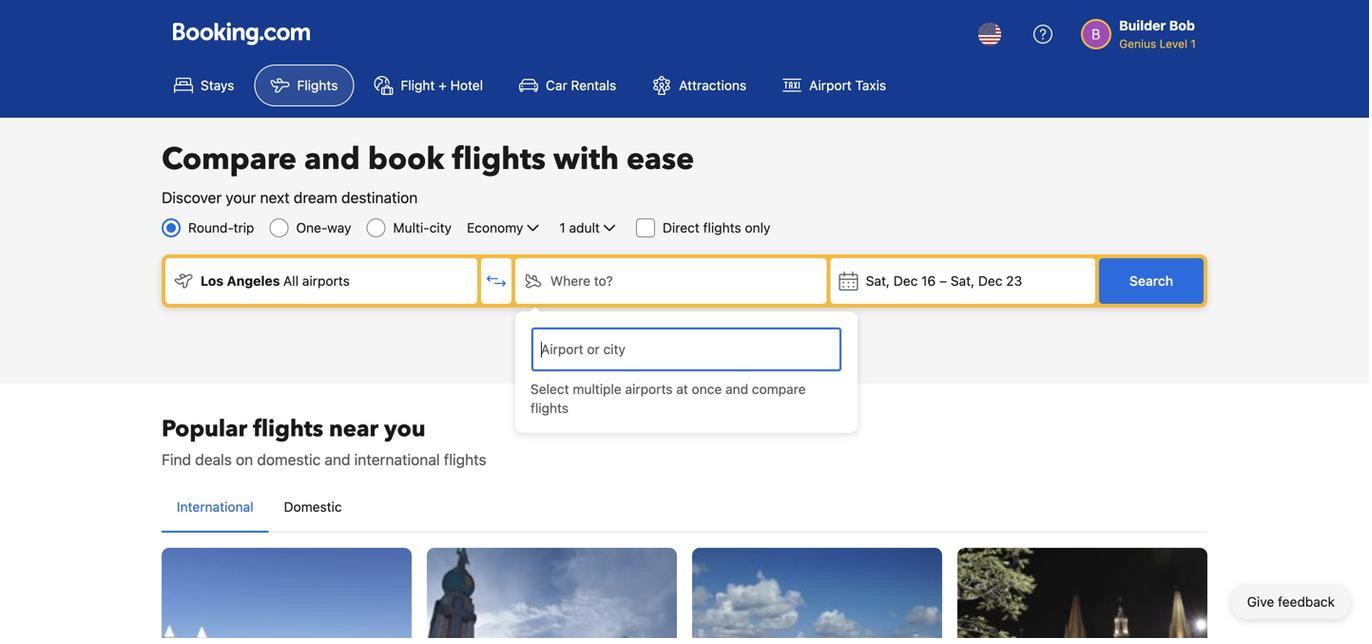 Task type: locate. For each thing, give the bounding box(es) containing it.
flights inside select multiple airports at once and compare flights
[[531, 401, 569, 416]]

airports
[[302, 273, 350, 289], [625, 382, 673, 397]]

1 vertical spatial 1
[[559, 220, 565, 236]]

you
[[384, 414, 426, 445]]

1 vertical spatial airports
[[625, 382, 673, 397]]

1 left the adult
[[559, 220, 565, 236]]

and down near at the left bottom of page
[[325, 451, 350, 469]]

genius
[[1119, 37, 1156, 50]]

search button
[[1099, 259, 1204, 304]]

car rentals
[[546, 77, 616, 93]]

sat, left 16
[[866, 273, 890, 289]]

rentals
[[571, 77, 616, 93]]

round-trip
[[188, 220, 254, 236]]

and inside popular flights near you find deals on domestic and international flights
[[325, 451, 350, 469]]

dec left 23 on the top right of page
[[978, 273, 1003, 289]]

0 horizontal spatial dec
[[894, 273, 918, 289]]

1 dec from the left
[[894, 273, 918, 289]]

1 adult
[[559, 220, 600, 236]]

international button
[[162, 483, 269, 532]]

destination
[[341, 189, 418, 207]]

1 sat, from the left
[[866, 273, 890, 289]]

airport taxis
[[809, 77, 886, 93]]

one-
[[296, 220, 327, 236]]

flights link
[[254, 65, 354, 106]]

round-
[[188, 220, 233, 236]]

0 vertical spatial airports
[[302, 273, 350, 289]]

where to?
[[550, 273, 613, 289]]

attractions
[[679, 77, 746, 93]]

attractions link
[[636, 65, 763, 106]]

compare
[[162, 139, 297, 180]]

tab list containing international
[[162, 483, 1207, 534]]

tab list
[[162, 483, 1207, 534]]

1 horizontal spatial sat,
[[951, 273, 975, 289]]

to?
[[594, 273, 613, 289]]

select
[[531, 382, 569, 397]]

–
[[939, 273, 947, 289]]

international
[[177, 500, 253, 515]]

compare and book flights with ease discover your next dream destination
[[162, 139, 694, 207]]

at
[[676, 382, 688, 397]]

airport
[[809, 77, 852, 93]]

find
[[162, 451, 191, 469]]

domestic
[[257, 451, 321, 469]]

economy
[[467, 220, 523, 236]]

where to? button
[[515, 259, 827, 304]]

dec left 16
[[894, 273, 918, 289]]

dec
[[894, 273, 918, 289], [978, 273, 1003, 289]]

and up dream at the top left
[[304, 139, 360, 180]]

dream
[[294, 189, 337, 207]]

flights
[[452, 139, 546, 180], [703, 220, 741, 236], [531, 401, 569, 416], [253, 414, 323, 445], [444, 451, 486, 469]]

1
[[1191, 37, 1196, 50], [559, 220, 565, 236]]

angeles
[[227, 273, 280, 289]]

2 vertical spatial and
[[325, 451, 350, 469]]

deals
[[195, 451, 232, 469]]

once
[[692, 382, 722, 397]]

1 vertical spatial and
[[725, 382, 748, 397]]

1 horizontal spatial dec
[[978, 273, 1003, 289]]

booking.com logo image
[[173, 22, 310, 45], [173, 22, 310, 45]]

1 right level
[[1191, 37, 1196, 50]]

0 horizontal spatial sat,
[[866, 273, 890, 289]]

on
[[236, 451, 253, 469]]

airports right all
[[302, 273, 350, 289]]

sat, right –
[[951, 273, 975, 289]]

bob
[[1169, 18, 1195, 33]]

discover
[[162, 189, 222, 207]]

0 horizontal spatial 1
[[559, 220, 565, 236]]

airports left the at
[[625, 382, 673, 397]]

book
[[368, 139, 444, 180]]

flights up economy
[[452, 139, 546, 180]]

domestic
[[284, 500, 342, 515]]

and
[[304, 139, 360, 180], [725, 382, 748, 397], [325, 451, 350, 469]]

your
[[226, 189, 256, 207]]

and right 'once'
[[725, 382, 748, 397]]

1 horizontal spatial 1
[[1191, 37, 1196, 50]]

0 vertical spatial 1
[[1191, 37, 1196, 50]]

all
[[283, 273, 299, 289]]

sat,
[[866, 273, 890, 289], [951, 273, 975, 289]]

flights down select on the bottom left
[[531, 401, 569, 416]]

multi-
[[393, 220, 429, 236]]

23
[[1006, 273, 1022, 289]]

0 vertical spatial and
[[304, 139, 360, 180]]

popular
[[162, 414, 247, 445]]

1 horizontal spatial airports
[[625, 382, 673, 397]]



Task type: vqa. For each thing, say whether or not it's contained in the screenshot.
'Booking.Com' image
no



Task type: describe. For each thing, give the bounding box(es) containing it.
with
[[553, 139, 619, 180]]

select multiple airports at once and compare flights
[[531, 382, 806, 416]]

next
[[260, 189, 290, 207]]

search
[[1129, 273, 1173, 289]]

flight + hotel
[[401, 77, 483, 93]]

car rentals link
[[503, 65, 632, 106]]

flights up domestic
[[253, 414, 323, 445]]

compare
[[752, 382, 806, 397]]

car
[[546, 77, 567, 93]]

builder bob genius level 1
[[1119, 18, 1196, 50]]

los angeles all airports
[[201, 273, 350, 289]]

city
[[429, 220, 452, 236]]

airport taxis link
[[766, 65, 902, 106]]

trip
[[233, 220, 254, 236]]

flights
[[297, 77, 338, 93]]

multiple
[[573, 382, 622, 397]]

and inside select multiple airports at once and compare flights
[[725, 382, 748, 397]]

sat, dec 16 – sat, dec 23 button
[[831, 259, 1095, 304]]

where
[[550, 273, 590, 289]]

only
[[745, 220, 771, 236]]

way
[[327, 220, 351, 236]]

multi-city
[[393, 220, 452, 236]]

adult
[[569, 220, 600, 236]]

1 adult button
[[558, 217, 621, 240]]

hotel
[[450, 77, 483, 93]]

flights left only
[[703, 220, 741, 236]]

Airport or city text field
[[539, 339, 834, 360]]

0 horizontal spatial airports
[[302, 273, 350, 289]]

popular flights near you find deals on domestic and international flights
[[162, 414, 486, 469]]

1 inside the 1 adult dropdown button
[[559, 220, 565, 236]]

near
[[329, 414, 378, 445]]

flight + hotel link
[[358, 65, 499, 106]]

taxis
[[855, 77, 886, 93]]

stays link
[[158, 65, 250, 106]]

flights inside compare and book flights with ease discover your next dream destination
[[452, 139, 546, 180]]

2 dec from the left
[[978, 273, 1003, 289]]

level
[[1160, 37, 1188, 50]]

16
[[921, 273, 936, 289]]

direct
[[663, 220, 700, 236]]

1 inside builder bob genius level 1
[[1191, 37, 1196, 50]]

direct flights only
[[663, 220, 771, 236]]

one-way
[[296, 220, 351, 236]]

domestic button
[[269, 483, 357, 532]]

give feedback
[[1247, 595, 1335, 610]]

los
[[201, 273, 224, 289]]

flight
[[401, 77, 435, 93]]

+
[[438, 77, 447, 93]]

and inside compare and book flights with ease discover your next dream destination
[[304, 139, 360, 180]]

flights right international
[[444, 451, 486, 469]]

airports inside select multiple airports at once and compare flights
[[625, 382, 673, 397]]

builder
[[1119, 18, 1166, 33]]

2 sat, from the left
[[951, 273, 975, 289]]

give feedback button
[[1232, 586, 1350, 620]]

give
[[1247, 595, 1274, 610]]

international
[[354, 451, 440, 469]]

sat, dec 16 – sat, dec 23
[[866, 273, 1022, 289]]

feedback
[[1278, 595, 1335, 610]]

ease
[[627, 139, 694, 180]]

stays
[[201, 77, 234, 93]]



